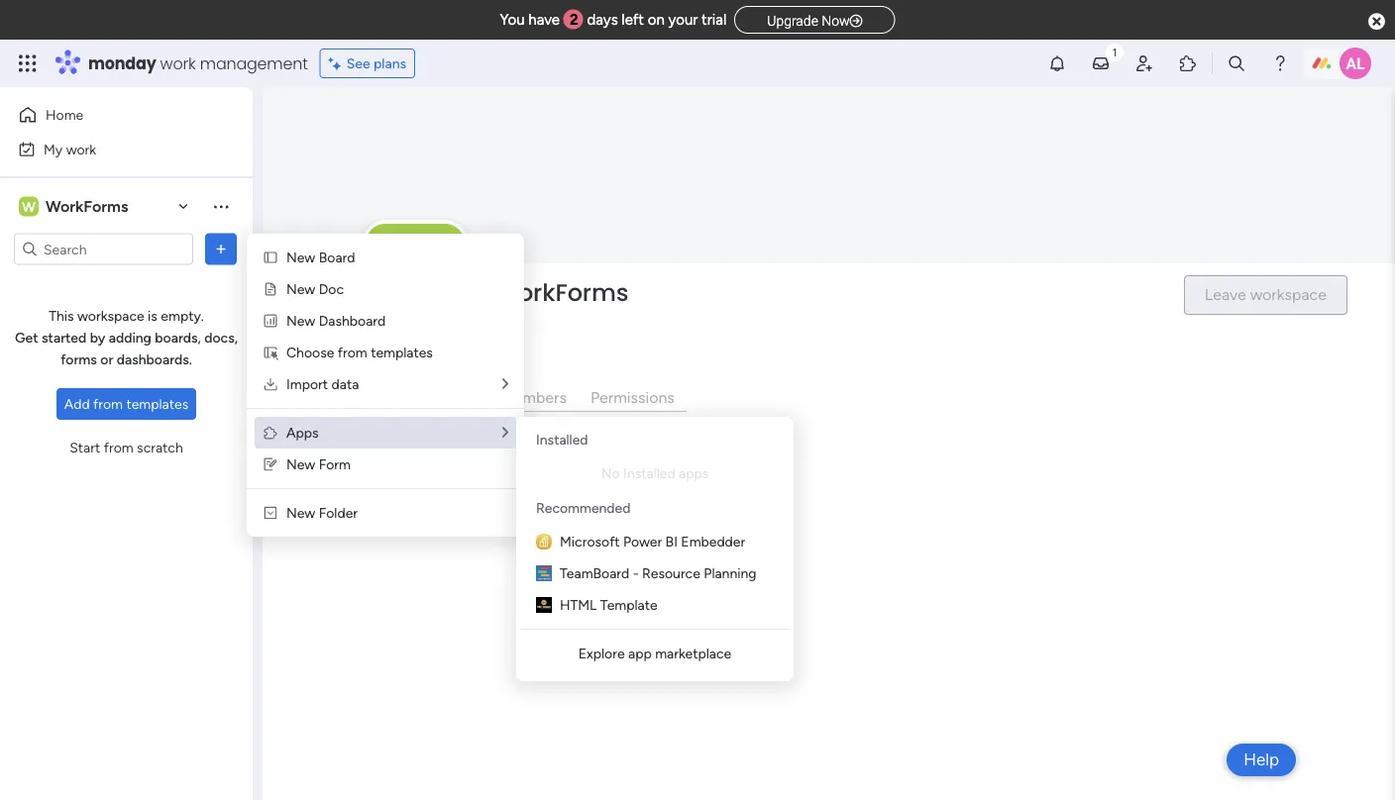 Task type: locate. For each thing, give the bounding box(es) containing it.
from down 0
[[421, 494, 455, 513]]

1 horizontal spatial add from templates
[[388, 494, 530, 513]]

0 horizontal spatial apps image
[[263, 425, 278, 441]]

workforms
[[46, 197, 128, 216], [494, 276, 629, 309]]

app logo image
[[536, 534, 552, 550], [536, 566, 552, 582], [536, 597, 552, 613]]

new for new doc
[[286, 281, 315, 298]]

see plans
[[346, 55, 406, 72]]

folder
[[319, 505, 358, 522]]

new right new dashboard icon
[[286, 313, 315, 329]]

1 vertical spatial you
[[373, 443, 403, 464]]

new board
[[286, 249, 355, 266]]

new
[[286, 249, 315, 266], [286, 281, 315, 298], [286, 313, 315, 329], [286, 456, 315, 473], [286, 505, 315, 522]]

members
[[500, 388, 567, 406]]

1 horizontal spatial workspace
[[576, 443, 662, 464]]

microsoft
[[560, 534, 620, 550]]

0 horizontal spatial you
[[373, 443, 403, 464]]

1 vertical spatial have
[[407, 443, 445, 464]]

1 horizontal spatial workspace image
[[366, 224, 465, 323]]

list arrow image
[[502, 426, 508, 440]]

from
[[338, 344, 367, 361], [93, 396, 123, 413], [104, 439, 133, 456], [421, 494, 455, 513]]

workspace inside the this workspace is empty. get started by adding boards, docs, forms or dashboards.
[[77, 308, 144, 324]]

new right service icon on the left of page
[[286, 281, 315, 298]]

upgrade now link
[[734, 6, 895, 33]]

in
[[524, 443, 538, 464]]

add from templates button down 0
[[373, 483, 546, 523]]

workspace up by
[[77, 308, 144, 324]]

installed inside menu item
[[623, 465, 675, 482]]

new dashboard
[[286, 313, 386, 329]]

1 new from the top
[[286, 249, 315, 266]]

installed down members
[[536, 431, 588, 448]]

1 horizontal spatial have
[[528, 11, 560, 29]]

you left "2"
[[500, 11, 525, 29]]

0 vertical spatial have
[[528, 11, 560, 29]]

recommended
[[536, 499, 631, 516]]

my work
[[44, 141, 96, 158]]

3 new from the top
[[286, 313, 315, 329]]

apps image up form icon
[[263, 425, 278, 441]]

1 horizontal spatial add
[[388, 494, 418, 513]]

have for 0
[[407, 443, 445, 464]]

1 vertical spatial workspace
[[576, 443, 662, 464]]

1 horizontal spatial templates
[[371, 344, 433, 361]]

menu
[[247, 234, 524, 537], [520, 421, 790, 678]]

import data
[[286, 376, 359, 393]]

now
[[822, 12, 850, 29]]

from for 'start from scratch' 'button'
[[104, 439, 133, 456]]

new right the new board image
[[286, 249, 315, 266]]

on
[[648, 11, 665, 29]]

have left 0
[[407, 443, 445, 464]]

planning
[[704, 565, 757, 582]]

1 horizontal spatial add from templates button
[[373, 483, 546, 523]]

docs,
[[204, 329, 238, 346]]

2 app logo image from the top
[[536, 566, 552, 582]]

get
[[15, 329, 38, 346]]

2 horizontal spatial templates
[[459, 494, 530, 513]]

add from templates
[[64, 396, 188, 413], [388, 494, 530, 513]]

start
[[70, 439, 100, 456]]

1 horizontal spatial you
[[500, 11, 525, 29]]

templates
[[371, 344, 433, 361], [126, 396, 188, 413], [459, 494, 530, 513]]

management
[[200, 52, 308, 74]]

1 vertical spatial app logo image
[[536, 566, 552, 582]]

you for you have 0 boards in this workspace
[[373, 443, 403, 464]]

2 vertical spatial app logo image
[[536, 597, 552, 613]]

you right form
[[373, 443, 403, 464]]

1 vertical spatial templates
[[126, 396, 188, 413]]

add from templates button up 'start from scratch' 'button'
[[56, 388, 196, 420]]

new doc
[[286, 281, 344, 298]]

0 horizontal spatial add
[[64, 396, 90, 413]]

3 app logo image from the top
[[536, 597, 552, 613]]

0 horizontal spatial workspace
[[77, 308, 144, 324]]

you
[[500, 11, 525, 29], [373, 443, 403, 464]]

bi
[[665, 534, 678, 550]]

choose from templates
[[286, 344, 433, 361]]

add up start
[[64, 396, 90, 413]]

0 horizontal spatial work
[[66, 141, 96, 158]]

1 vertical spatial workspace image
[[366, 224, 465, 323]]

1 vertical spatial installed
[[623, 465, 675, 482]]

1 vertical spatial apps image
[[263, 425, 278, 441]]

you for you have 2 days left on your trial
[[500, 11, 525, 29]]

0 vertical spatial add
[[64, 396, 90, 413]]

1 image
[[1106, 41, 1124, 63]]

new for new board
[[286, 249, 315, 266]]

apps
[[286, 425, 319, 441]]

templates for bottommost add from templates button
[[459, 494, 530, 513]]

help button
[[1227, 744, 1296, 777]]

dashboards.
[[117, 351, 192, 368]]

have
[[528, 11, 560, 29], [407, 443, 445, 464]]

installed right no
[[623, 465, 675, 482]]

5 new from the top
[[286, 505, 315, 522]]

0 horizontal spatial add from templates
[[64, 396, 188, 413]]

invite members image
[[1134, 54, 1154, 73]]

workspace image
[[19, 196, 39, 217], [366, 224, 465, 323]]

from for bottommost add from templates button
[[421, 494, 455, 513]]

new board image
[[263, 250, 278, 266]]

app logo image for microsoft
[[536, 534, 552, 550]]

1 vertical spatial workforms
[[494, 276, 629, 309]]

0 vertical spatial templates
[[371, 344, 433, 361]]

scratch
[[137, 439, 183, 456]]

work
[[160, 52, 196, 74], [66, 141, 96, 158]]

0 vertical spatial you
[[500, 11, 525, 29]]

from down or at the left of page
[[93, 396, 123, 413]]

new for new dashboard
[[286, 313, 315, 329]]

new for new folder
[[286, 505, 315, 522]]

select product image
[[18, 54, 38, 73]]

menu containing installed
[[520, 421, 790, 678]]

1 vertical spatial add
[[388, 494, 418, 513]]

workforms inside workspace selection element
[[46, 197, 128, 216]]

trial
[[702, 11, 726, 29]]

templates up the scratch
[[126, 396, 188, 413]]

add right the folder
[[388, 494, 418, 513]]

apps image right invite members 'icon' in the right of the page
[[1178, 54, 1198, 73]]

from inside menu
[[338, 344, 367, 361]]

0 vertical spatial work
[[160, 52, 196, 74]]

add
[[64, 396, 90, 413], [388, 494, 418, 513]]

new form
[[286, 456, 351, 473]]

0 vertical spatial app logo image
[[536, 534, 552, 550]]

add from templates up 'start from scratch' 'button'
[[64, 396, 188, 413]]

boards,
[[155, 329, 201, 346]]

2 new from the top
[[286, 281, 315, 298]]

-
[[633, 565, 639, 582]]

html
[[560, 597, 597, 614]]

app logo image left teamboard
[[536, 566, 552, 582]]

days
[[587, 11, 618, 29]]

0 horizontal spatial add from templates button
[[56, 388, 196, 420]]

from inside 'button'
[[104, 439, 133, 456]]

0 horizontal spatial have
[[407, 443, 445, 464]]

empty.
[[161, 308, 204, 324]]

templates down 'boards'
[[459, 494, 530, 513]]

workspace up no
[[576, 443, 662, 464]]

0 horizontal spatial templates
[[126, 396, 188, 413]]

WorkForms field
[[489, 276, 1167, 309]]

new right form icon
[[286, 456, 315, 473]]

1 horizontal spatial workforms
[[494, 276, 629, 309]]

help
[[1244, 750, 1279, 770]]

app logo image left microsoft
[[536, 534, 552, 550]]

0 vertical spatial workforms
[[46, 197, 128, 216]]

options image
[[211, 239, 231, 259]]

marketplace
[[655, 646, 731, 662]]

work right the monday
[[160, 52, 196, 74]]

app logo image left html
[[536, 597, 552, 613]]

1 vertical spatial add from templates
[[388, 494, 530, 513]]

0 horizontal spatial workspace image
[[19, 196, 39, 217]]

by
[[90, 329, 105, 346]]

0 vertical spatial add from templates button
[[56, 388, 196, 420]]

add from templates down 0
[[388, 494, 530, 513]]

1 horizontal spatial apps image
[[1178, 54, 1198, 73]]

resource
[[642, 565, 700, 582]]

1 vertical spatial work
[[66, 141, 96, 158]]

0 vertical spatial workspace image
[[19, 196, 39, 217]]

new for new form
[[286, 456, 315, 473]]

doc
[[319, 281, 344, 298]]

0
[[449, 443, 460, 464]]

from right start
[[104, 439, 133, 456]]

workspace
[[77, 308, 144, 324], [576, 443, 662, 464]]

no
[[601, 465, 620, 482]]

work right my
[[66, 141, 96, 158]]

work inside button
[[66, 141, 96, 158]]

apps
[[679, 465, 709, 482]]

apps image
[[1178, 54, 1198, 73], [263, 425, 278, 441]]

0 horizontal spatial installed
[[536, 431, 588, 448]]

1 app logo image from the top
[[536, 534, 552, 550]]

0 vertical spatial workspace
[[77, 308, 144, 324]]

help image
[[1270, 54, 1290, 73]]

1 horizontal spatial work
[[160, 52, 196, 74]]

search everything image
[[1227, 54, 1246, 73]]

workspace options image
[[211, 196, 231, 216]]

1 horizontal spatial installed
[[623, 465, 675, 482]]

notifications image
[[1047, 54, 1067, 73]]

add from templates button
[[56, 388, 196, 420], [373, 483, 546, 523]]

templates down dashboard
[[371, 344, 433, 361]]

Search in workspace field
[[42, 238, 165, 261]]

new folder
[[286, 505, 358, 522]]

explore app marketplace
[[578, 646, 731, 662]]

forms
[[61, 351, 97, 368]]

4 new from the top
[[286, 456, 315, 473]]

installed
[[536, 431, 588, 448], [623, 465, 675, 482]]

2 vertical spatial templates
[[459, 494, 530, 513]]

from down dashboard
[[338, 344, 367, 361]]

this
[[49, 308, 74, 324]]

have left "2"
[[528, 11, 560, 29]]

0 vertical spatial add from templates
[[64, 396, 188, 413]]

or
[[100, 351, 113, 368]]

new right new folder image
[[286, 505, 315, 522]]

0 horizontal spatial workforms
[[46, 197, 128, 216]]

this
[[542, 443, 572, 464]]



Task type: vqa. For each thing, say whether or not it's contained in the screenshot.
your on the top
yes



Task type: describe. For each thing, give the bounding box(es) containing it.
from for the top add from templates button
[[93, 396, 123, 413]]

boards
[[465, 443, 520, 464]]

form
[[319, 456, 351, 473]]

work for monday
[[160, 52, 196, 74]]

2
[[570, 11, 578, 29]]

dapulse rightstroke image
[[850, 13, 863, 28]]

see plans button
[[320, 49, 415, 78]]

dashboard
[[319, 313, 386, 329]]

this workspace is empty. get started by adding boards, docs, forms or dashboards.
[[15, 308, 238, 368]]

templates for the top add from templates button
[[126, 396, 188, 413]]

you have 0 boards in this workspace
[[373, 443, 662, 464]]

data
[[331, 376, 359, 393]]

apple lee image
[[1340, 48, 1371, 79]]

have for 2
[[528, 11, 560, 29]]

1 vertical spatial add from templates button
[[373, 483, 546, 523]]

upgrade now
[[767, 12, 850, 29]]

adding
[[109, 329, 151, 346]]

menu containing new board
[[247, 234, 524, 537]]

see
[[346, 55, 370, 72]]

choose from templates image
[[263, 345, 278, 361]]

start from scratch
[[70, 439, 183, 456]]

my work button
[[12, 133, 213, 165]]

start from scratch button
[[62, 432, 191, 464]]

no installed apps menu item
[[536, 462, 774, 485]]

microsoft power bi embedder
[[560, 534, 745, 550]]

started
[[42, 329, 86, 346]]

add from templates for the top add from templates button
[[64, 396, 188, 413]]

my
[[44, 141, 63, 158]]

you have 2 days left on your trial
[[500, 11, 726, 29]]

upgrade
[[767, 12, 818, 29]]

teamboard - resource planning
[[560, 565, 757, 582]]

work for my
[[66, 141, 96, 158]]

form image
[[263, 457, 278, 473]]

new dashboard image
[[263, 313, 278, 329]]

plans
[[374, 55, 406, 72]]

home
[[46, 107, 83, 123]]

no installed apps
[[601, 465, 709, 482]]

choose
[[286, 344, 334, 361]]

left
[[622, 11, 644, 29]]

board
[[319, 249, 355, 266]]

power
[[623, 534, 662, 550]]

w
[[22, 198, 35, 215]]

workspace selection element
[[19, 195, 131, 218]]

add from templates for bottommost add from templates button
[[388, 494, 530, 513]]

embedder
[[681, 534, 745, 550]]

monday work management
[[88, 52, 308, 74]]

explore
[[578, 646, 625, 662]]

app logo image for html
[[536, 597, 552, 613]]

0 vertical spatial installed
[[536, 431, 588, 448]]

new folder image
[[263, 505, 278, 521]]

workspace image containing w
[[19, 196, 39, 217]]

home button
[[12, 99, 213, 131]]

monday
[[88, 52, 156, 74]]

app logo image for teamboard
[[536, 566, 552, 582]]

import
[[286, 376, 328, 393]]

html template
[[560, 597, 658, 614]]

add for the top add from templates button
[[64, 396, 90, 413]]

template
[[600, 597, 658, 614]]

permissions
[[590, 388, 675, 406]]

dapulse close image
[[1368, 11, 1385, 32]]

app
[[628, 646, 652, 662]]

add for bottommost add from templates button
[[388, 494, 418, 513]]

is
[[148, 308, 157, 324]]

service icon image
[[263, 281, 278, 297]]

0 vertical spatial apps image
[[1178, 54, 1198, 73]]

your
[[668, 11, 698, 29]]

inbox image
[[1091, 54, 1111, 73]]

teamboard
[[560, 565, 629, 582]]

list arrow image
[[502, 377, 508, 391]]

templates inside menu
[[371, 344, 433, 361]]

import data image
[[263, 377, 278, 392]]



